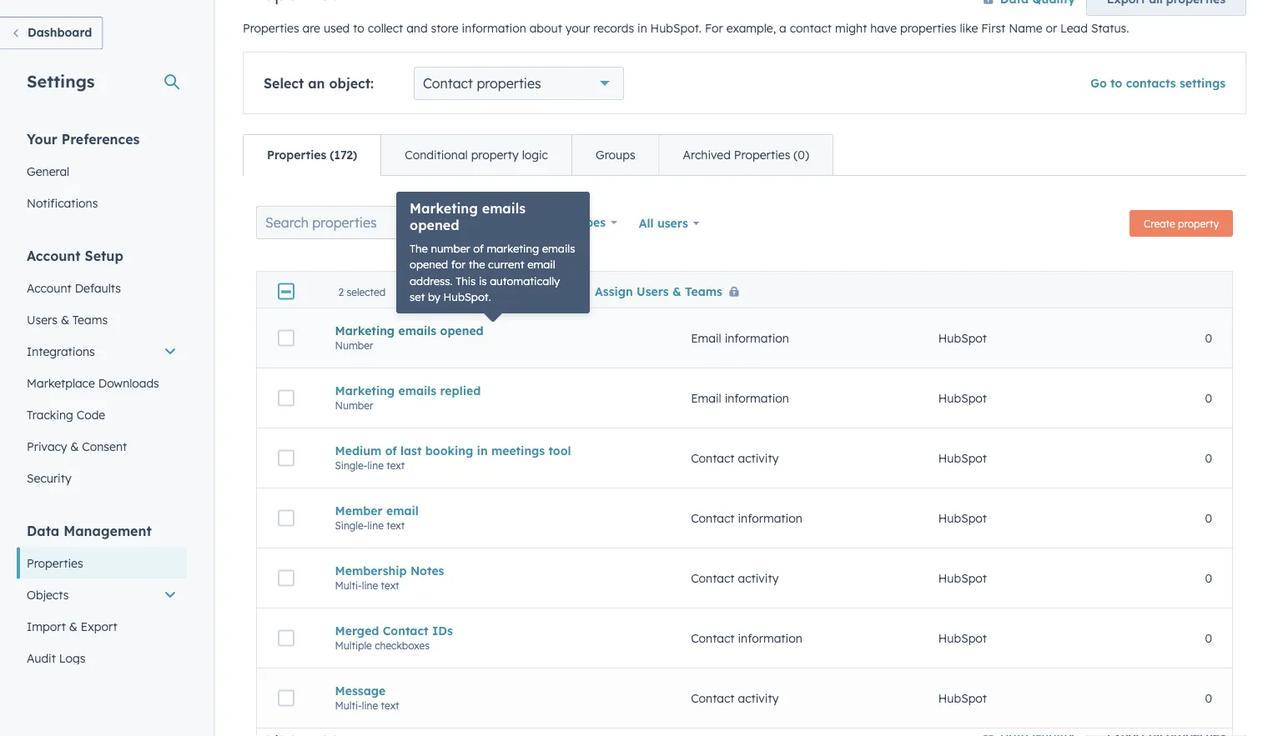 Task type: vqa. For each thing, say whether or not it's contained in the screenshot.
Member Email Single-Line Text
yes



Task type: describe. For each thing, give the bounding box(es) containing it.
integrations button
[[17, 336, 187, 368]]

membership notes button
[[335, 564, 651, 579]]

notifications
[[27, 196, 98, 210]]

number
[[431, 242, 470, 256]]

all users button
[[628, 207, 711, 242]]

0 horizontal spatial to
[[353, 21, 365, 36]]

contact inside the 'merged contact ids multiple checkboxes'
[[383, 625, 429, 639]]

(0)
[[794, 148, 810, 163]]

3 contact activity from the top
[[691, 692, 779, 707]]

for
[[451, 258, 466, 272]]

go
[[1091, 76, 1107, 91]]

tracking code link
[[17, 399, 187, 431]]

single- inside member email single-line text
[[335, 520, 368, 533]]

marketplace downloads
[[27, 376, 159, 391]]

address.
[[410, 275, 453, 288]]

account for account setup
[[27, 247, 81, 264]]

0 for medium of last booking in meetings tool
[[1206, 452, 1213, 466]]

assign users & teams
[[595, 284, 723, 299]]

properties (172) link
[[244, 136, 381, 176]]

membership
[[335, 564, 407, 579]]

marketplace downloads link
[[17, 368, 187, 399]]

marketing emails replied button
[[335, 384, 651, 399]]

emails for marketing emails replied number
[[398, 384, 437, 399]]

emails for marketing emails opened the number of marketing emails opened for the current email address. this is automatically set by hubspot.
[[482, 201, 526, 217]]

about
[[530, 21, 562, 36]]

member email single-line text
[[335, 504, 419, 533]]

used
[[324, 21, 350, 36]]

dashboard
[[28, 25, 92, 40]]

1 vertical spatial opened
[[410, 258, 448, 272]]

properties link
[[17, 548, 187, 580]]

is
[[479, 275, 487, 288]]

groups
[[596, 148, 636, 163]]

notifications link
[[17, 187, 187, 219]]

hubspot. inside 'marketing emails opened the number of marketing emails opened for the current email address. this is automatically set by hubspot.'
[[444, 291, 491, 305]]

all field types button
[[515, 207, 628, 240]]

tracking code
[[27, 408, 105, 422]]

or
[[1046, 21, 1058, 36]]

security
[[27, 471, 71, 486]]

(172)
[[330, 148, 357, 163]]

an
[[308, 76, 325, 92]]

tool
[[549, 444, 571, 459]]

medium of last booking in meetings tool button
[[335, 444, 651, 459]]

your
[[27, 131, 57, 147]]

meetings
[[492, 444, 545, 459]]

audit logs link
[[17, 643, 187, 675]]

email information for marketing emails replied
[[691, 392, 789, 406]]

users & teams
[[27, 313, 108, 327]]

email inside 'marketing emails opened the number of marketing emails opened for the current email address. this is automatically set by hubspot.'
[[528, 258, 556, 272]]

message
[[335, 685, 386, 699]]

this
[[456, 275, 476, 288]]

integrations
[[27, 344, 95, 359]]

add to group button
[[406, 284, 500, 299]]

text inside the membership notes multi-line text
[[381, 580, 399, 593]]

import
[[27, 620, 66, 634]]

all for all field types
[[526, 216, 541, 230]]

tracking
[[27, 408, 73, 422]]

account for account defaults
[[27, 281, 72, 295]]

last
[[401, 444, 422, 459]]

assign
[[595, 284, 633, 299]]

information for marketing emails opened
[[725, 332, 789, 346]]

the
[[410, 242, 428, 256]]

settings
[[1180, 76, 1226, 91]]

general link
[[17, 156, 187, 187]]

your
[[566, 21, 590, 36]]

import & export link
[[17, 611, 187, 643]]

collect
[[368, 21, 403, 36]]

marketing emails opened number
[[335, 324, 484, 352]]

add
[[423, 284, 446, 299]]

defaults
[[75, 281, 121, 295]]

object:
[[329, 76, 374, 92]]

audit
[[27, 651, 56, 666]]

line inside the 'medium of last booking in meetings tool single-line text'
[[368, 460, 384, 473]]

in inside the 'medium of last booking in meetings tool single-line text'
[[477, 444, 488, 459]]

hubspot for marketing emails opened
[[939, 332, 987, 346]]

all groups button
[[423, 207, 515, 240]]

export
[[81, 620, 117, 634]]

text inside member email single-line text
[[387, 520, 405, 533]]

set
[[410, 291, 425, 305]]

management
[[64, 523, 152, 540]]

marketing emails opened tooltip
[[396, 192, 590, 314]]

medium
[[335, 444, 382, 459]]

properties for properties are used to collect and store information about your records in hubspot. for example, a contact might have properties like first name or lead status.
[[243, 21, 299, 36]]

& for consent
[[70, 439, 79, 454]]

member email button
[[335, 504, 651, 519]]

data management
[[27, 523, 152, 540]]

for
[[705, 21, 723, 36]]

marketing emails replied number
[[335, 384, 481, 413]]

downloads
[[98, 376, 159, 391]]

email information for marketing emails opened
[[691, 332, 789, 346]]

line inside the membership notes multi-line text
[[362, 580, 378, 593]]

store
[[431, 21, 459, 36]]

archived properties (0)
[[683, 148, 810, 163]]

automatically
[[490, 275, 560, 288]]

replied
[[440, 384, 481, 399]]

0 for message
[[1206, 692, 1213, 707]]

to for go to contacts settings
[[1111, 76, 1123, 91]]

example,
[[727, 21, 776, 36]]

contact for membership notes
[[691, 572, 735, 587]]

tab list containing properties (172)
[[243, 135, 834, 177]]

create property
[[1144, 218, 1219, 230]]

information for merged contact ids
[[738, 632, 803, 647]]

0 for membership notes
[[1206, 572, 1213, 587]]

types
[[574, 216, 606, 230]]

create
[[1144, 218, 1176, 230]]

opened for marketing emails opened the number of marketing emails opened for the current email address. this is automatically set by hubspot.
[[410, 217, 460, 234]]

archived properties (0) link
[[659, 136, 833, 176]]

group
[[465, 284, 500, 299]]

email for marketing emails opened
[[691, 332, 722, 346]]

records
[[594, 21, 634, 36]]

booking
[[425, 444, 473, 459]]

activity for text
[[738, 572, 779, 587]]

opened for marketing emails opened number
[[440, 324, 484, 339]]



Task type: locate. For each thing, give the bounding box(es) containing it.
1 vertical spatial email
[[691, 392, 722, 406]]

2 horizontal spatial all
[[639, 217, 654, 231]]

0 vertical spatial multi-
[[335, 580, 362, 593]]

property right create
[[1179, 218, 1219, 230]]

properties down about
[[477, 76, 541, 92]]

data
[[27, 523, 59, 540]]

2 0 from the top
[[1206, 392, 1213, 406]]

1 account from the top
[[27, 247, 81, 264]]

message button
[[335, 685, 651, 699]]

users inside account setup element
[[27, 313, 58, 327]]

0 horizontal spatial in
[[477, 444, 488, 459]]

& right privacy
[[70, 439, 79, 454]]

2 single- from the top
[[335, 520, 368, 533]]

property inside 'conditional property logic' link
[[471, 148, 519, 163]]

1 vertical spatial to
[[1111, 76, 1123, 91]]

1 0 from the top
[[1206, 332, 1213, 346]]

logic
[[522, 148, 548, 163]]

contact for member email
[[691, 512, 735, 526]]

properties
[[243, 21, 299, 36], [267, 148, 327, 163], [734, 148, 791, 163], [27, 556, 83, 571]]

multi- inside the membership notes multi-line text
[[335, 580, 362, 593]]

add to group
[[423, 284, 500, 299]]

email up automatically
[[528, 258, 556, 272]]

by
[[428, 291, 441, 305]]

contact properties button
[[414, 67, 624, 101]]

marketing down selected
[[335, 324, 395, 339]]

0 horizontal spatial users
[[27, 313, 58, 327]]

contact inside popup button
[[423, 76, 473, 92]]

hubspot
[[939, 332, 987, 346], [939, 392, 987, 406], [939, 452, 987, 466], [939, 512, 987, 526], [939, 572, 987, 587], [939, 632, 987, 647], [939, 692, 987, 707]]

6 0 from the top
[[1206, 632, 1213, 647]]

4 hubspot from the top
[[939, 512, 987, 526]]

conditional property logic
[[405, 148, 548, 163]]

1 vertical spatial teams
[[72, 313, 108, 327]]

email inside member email single-line text
[[386, 504, 419, 519]]

1 vertical spatial users
[[27, 313, 58, 327]]

& up integrations
[[61, 313, 69, 327]]

line down member
[[368, 520, 384, 533]]

0 vertical spatial account
[[27, 247, 81, 264]]

7 hubspot from the top
[[939, 692, 987, 707]]

1 vertical spatial of
[[385, 444, 397, 459]]

2 vertical spatial opened
[[440, 324, 484, 339]]

to right go
[[1111, 76, 1123, 91]]

2 account from the top
[[27, 281, 72, 295]]

2 hubspot from the top
[[939, 392, 987, 406]]

hubspot for membership notes
[[939, 572, 987, 587]]

2 horizontal spatial to
[[1111, 76, 1123, 91]]

contact for medium of last booking in meetings tool
[[691, 452, 735, 466]]

0 vertical spatial to
[[353, 21, 365, 36]]

1 horizontal spatial properties
[[900, 21, 957, 36]]

account defaults
[[27, 281, 121, 295]]

teams inside tab panel
[[685, 284, 723, 299]]

current
[[488, 258, 525, 272]]

0 horizontal spatial property
[[471, 148, 519, 163]]

& for export
[[69, 620, 77, 634]]

2 vertical spatial marketing
[[335, 384, 395, 399]]

and
[[407, 21, 428, 36]]

account up account defaults
[[27, 247, 81, 264]]

0 vertical spatial hubspot.
[[651, 21, 702, 36]]

1 horizontal spatial to
[[450, 284, 462, 299]]

properties left like in the top right of the page
[[900, 21, 957, 36]]

number for marketing emails replied
[[335, 400, 374, 413]]

& for teams
[[61, 313, 69, 327]]

0 vertical spatial email
[[528, 258, 556, 272]]

multi- inside message multi-line text
[[335, 700, 362, 713]]

number for marketing emails opened
[[335, 340, 374, 352]]

contacts
[[1126, 76, 1176, 91]]

medium of last booking in meetings tool single-line text
[[335, 444, 571, 473]]

marketing inside marketing emails opened number
[[335, 324, 395, 339]]

7 0 from the top
[[1206, 692, 1213, 707]]

teams down defaults
[[72, 313, 108, 327]]

0 for marketing emails opened
[[1206, 332, 1213, 346]]

multi- down membership
[[335, 580, 362, 593]]

users up integrations
[[27, 313, 58, 327]]

in right the records at the top left of page
[[638, 21, 647, 36]]

to right used
[[353, 21, 365, 36]]

tab panel
[[243, 176, 1247, 737]]

text up membership
[[387, 520, 405, 533]]

0 horizontal spatial all
[[434, 216, 449, 230]]

Search search field
[[256, 207, 423, 240]]

0 vertical spatial of
[[473, 242, 484, 256]]

ids
[[432, 625, 453, 639]]

to
[[353, 21, 365, 36], [1111, 76, 1123, 91], [450, 284, 462, 299]]

line down message
[[362, 700, 378, 713]]

contact activity for text
[[691, 572, 779, 587]]

0 vertical spatial in
[[638, 21, 647, 36]]

account setup element
[[17, 247, 187, 495]]

properties (172)
[[267, 148, 357, 163]]

2 selected
[[338, 286, 386, 299]]

emails for marketing emails opened number
[[398, 324, 437, 339]]

your preferences
[[27, 131, 140, 147]]

opened up the
[[410, 217, 460, 234]]

1 vertical spatial multi-
[[335, 700, 362, 713]]

properties left the (172)
[[267, 148, 327, 163]]

2 activity from the top
[[738, 572, 779, 587]]

activity for in
[[738, 452, 779, 466]]

email
[[691, 332, 722, 346], [691, 392, 722, 406]]

3 0 from the top
[[1206, 452, 1213, 466]]

line inside message multi-line text
[[362, 700, 378, 713]]

1 vertical spatial account
[[27, 281, 72, 295]]

1 vertical spatial contact information
[[691, 632, 803, 647]]

your preferences element
[[17, 130, 187, 219]]

number up medium
[[335, 400, 374, 413]]

to for add to group
[[450, 284, 462, 299]]

property left logic
[[471, 148, 519, 163]]

code
[[77, 408, 105, 422]]

0 horizontal spatial properties
[[477, 76, 541, 92]]

1 contact activity from the top
[[691, 452, 779, 466]]

go to contacts settings
[[1091, 76, 1226, 91]]

marketing up 'number'
[[410, 201, 478, 217]]

0 horizontal spatial of
[[385, 444, 397, 459]]

privacy
[[27, 439, 67, 454]]

1 horizontal spatial of
[[473, 242, 484, 256]]

0 vertical spatial number
[[335, 340, 374, 352]]

setup
[[85, 247, 123, 264]]

contact information
[[691, 512, 803, 526], [691, 632, 803, 647]]

of inside the 'medium of last booking in meetings tool single-line text'
[[385, 444, 397, 459]]

a
[[780, 21, 787, 36]]

1 vertical spatial email information
[[691, 392, 789, 406]]

security link
[[17, 463, 187, 495]]

emails inside marketing emails replied number
[[398, 384, 437, 399]]

5 hubspot from the top
[[939, 572, 987, 587]]

settings
[[27, 71, 95, 91]]

in right the booking
[[477, 444, 488, 459]]

hubspot for medium of last booking in meetings tool
[[939, 452, 987, 466]]

0 horizontal spatial hubspot.
[[444, 291, 491, 305]]

2 vertical spatial contact activity
[[691, 692, 779, 707]]

merged contact ids button
[[335, 625, 651, 639]]

activity
[[738, 452, 779, 466], [738, 572, 779, 587], [738, 692, 779, 707]]

single- down medium
[[335, 460, 368, 473]]

1 contact information from the top
[[691, 512, 803, 526]]

line down medium
[[368, 460, 384, 473]]

1 email from the top
[[691, 332, 722, 346]]

contact activity for in
[[691, 452, 779, 466]]

groups
[[452, 216, 493, 230]]

1 vertical spatial single-
[[335, 520, 368, 533]]

& inside data management element
[[69, 620, 77, 634]]

property
[[471, 148, 519, 163], [1179, 218, 1219, 230]]

properties up objects
[[27, 556, 83, 571]]

5 0 from the top
[[1206, 572, 1213, 587]]

1 number from the top
[[335, 340, 374, 352]]

0 vertical spatial email information
[[691, 332, 789, 346]]

3 hubspot from the top
[[939, 452, 987, 466]]

opened inside marketing emails opened number
[[440, 324, 484, 339]]

1 vertical spatial email
[[386, 504, 419, 519]]

1 vertical spatial number
[[335, 400, 374, 413]]

account
[[27, 247, 81, 264], [27, 281, 72, 295]]

1 activity from the top
[[738, 452, 779, 466]]

contact information for member email
[[691, 512, 803, 526]]

1 horizontal spatial property
[[1179, 218, 1219, 230]]

opened up address.
[[410, 258, 448, 272]]

name
[[1009, 21, 1043, 36]]

email for marketing emails replied
[[691, 392, 722, 406]]

hubspot. down this
[[444, 291, 491, 305]]

hubspot. left for
[[651, 21, 702, 36]]

0 vertical spatial property
[[471, 148, 519, 163]]

properties inside popup button
[[477, 76, 541, 92]]

hubspot for member email
[[939, 512, 987, 526]]

0 vertical spatial single-
[[335, 460, 368, 473]]

1 vertical spatial property
[[1179, 218, 1219, 230]]

consent
[[82, 439, 127, 454]]

marketing for marketing emails opened
[[335, 324, 395, 339]]

properties for properties
[[27, 556, 83, 571]]

1 vertical spatial marketing
[[335, 324, 395, 339]]

properties inside data management element
[[27, 556, 83, 571]]

of inside 'marketing emails opened the number of marketing emails opened for the current email address. this is automatically set by hubspot.'
[[473, 242, 484, 256]]

text down last
[[387, 460, 405, 473]]

field
[[545, 216, 571, 230]]

3 activity from the top
[[738, 692, 779, 707]]

1 vertical spatial in
[[477, 444, 488, 459]]

contact properties
[[423, 76, 541, 92]]

0 vertical spatial marketing
[[410, 201, 478, 217]]

6 hubspot from the top
[[939, 632, 987, 647]]

2 contact information from the top
[[691, 632, 803, 647]]

1 vertical spatial contact activity
[[691, 572, 779, 587]]

text
[[387, 460, 405, 473], [387, 520, 405, 533], [381, 580, 399, 593], [381, 700, 399, 713]]

emails inside marketing emails opened number
[[398, 324, 437, 339]]

go to contacts settings button
[[1091, 76, 1226, 91]]

all for all groups
[[434, 216, 449, 230]]

notes
[[411, 564, 444, 579]]

of left last
[[385, 444, 397, 459]]

all up 'number'
[[434, 216, 449, 230]]

are
[[303, 21, 320, 36]]

number inside marketing emails replied number
[[335, 400, 374, 413]]

2 vertical spatial activity
[[738, 692, 779, 707]]

single- down member
[[335, 520, 368, 533]]

&
[[673, 284, 682, 299], [61, 313, 69, 327], [70, 439, 79, 454], [69, 620, 77, 634]]

0
[[1206, 332, 1213, 346], [1206, 392, 1213, 406], [1206, 452, 1213, 466], [1206, 512, 1213, 526], [1206, 572, 1213, 587], [1206, 632, 1213, 647], [1206, 692, 1213, 707]]

contact for merged contact ids
[[691, 632, 735, 647]]

1 horizontal spatial hubspot.
[[651, 21, 702, 36]]

hubspot for merged contact ids
[[939, 632, 987, 647]]

1 email information from the top
[[691, 332, 789, 346]]

1 vertical spatial properties
[[477, 76, 541, 92]]

information for marketing emails replied
[[725, 392, 789, 406]]

hubspot for marketing emails replied
[[939, 392, 987, 406]]

1 horizontal spatial users
[[637, 284, 669, 299]]

0 vertical spatial email
[[691, 332, 722, 346]]

privacy & consent
[[27, 439, 127, 454]]

marketing emails opened the number of marketing emails opened for the current email address. this is automatically set by hubspot.
[[410, 201, 575, 305]]

2 vertical spatial to
[[450, 284, 462, 299]]

emails down field
[[542, 242, 575, 256]]

properties for properties (172)
[[267, 148, 327, 163]]

1 vertical spatial hubspot.
[[444, 291, 491, 305]]

message multi-line text
[[335, 685, 399, 713]]

tab list
[[243, 135, 834, 177]]

tab panel containing all groups
[[243, 176, 1247, 737]]

multi-
[[335, 580, 362, 593], [335, 700, 362, 713]]

property inside create property button
[[1179, 218, 1219, 230]]

properties left are
[[243, 21, 299, 36]]

number down 2 selected
[[335, 340, 374, 352]]

properties left (0)
[[734, 148, 791, 163]]

account up users & teams
[[27, 281, 72, 295]]

marketing for marketing emails replied
[[335, 384, 395, 399]]

users right assign
[[637, 284, 669, 299]]

0 vertical spatial properties
[[900, 21, 957, 36]]

account defaults link
[[17, 273, 187, 304]]

logs
[[59, 651, 85, 666]]

0 vertical spatial teams
[[685, 284, 723, 299]]

objects
[[27, 588, 69, 603]]

groups link
[[572, 136, 659, 176]]

line inside member email single-line text
[[368, 520, 384, 533]]

2 number from the top
[[335, 400, 374, 413]]

of up the
[[473, 242, 484, 256]]

all left field
[[526, 216, 541, 230]]

0 vertical spatial users
[[637, 284, 669, 299]]

text down membership
[[381, 580, 399, 593]]

account setup
[[27, 247, 123, 264]]

0 horizontal spatial email
[[386, 504, 419, 519]]

2
[[338, 286, 344, 299]]

privacy & consent link
[[17, 431, 187, 463]]

1 horizontal spatial teams
[[685, 284, 723, 299]]

emails up marketing at the top left of the page
[[482, 201, 526, 217]]

teams inside account setup element
[[72, 313, 108, 327]]

general
[[27, 164, 69, 179]]

data management element
[[17, 522, 187, 675]]

emails down set
[[398, 324, 437, 339]]

1 vertical spatial activity
[[738, 572, 779, 587]]

0 vertical spatial activity
[[738, 452, 779, 466]]

property for create
[[1179, 218, 1219, 230]]

membership notes multi-line text
[[335, 564, 444, 593]]

2 multi- from the top
[[335, 700, 362, 713]]

2 contact activity from the top
[[691, 572, 779, 587]]

multi- down message
[[335, 700, 362, 713]]

1 single- from the top
[[335, 460, 368, 473]]

0 for marketing emails replied
[[1206, 392, 1213, 406]]

single-
[[335, 460, 368, 473], [335, 520, 368, 533]]

all for all users
[[639, 217, 654, 231]]

& right assign
[[673, 284, 682, 299]]

teams down users
[[685, 284, 723, 299]]

all left users
[[639, 217, 654, 231]]

text inside message multi-line text
[[381, 700, 399, 713]]

properties
[[900, 21, 957, 36], [477, 76, 541, 92]]

contact information for merged contact ids
[[691, 632, 803, 647]]

1 hubspot from the top
[[939, 332, 987, 346]]

opened
[[410, 217, 460, 234], [410, 258, 448, 272], [440, 324, 484, 339]]

number inside marketing emails opened number
[[335, 340, 374, 352]]

information for member email
[[738, 512, 803, 526]]

archived
[[683, 148, 731, 163]]

number
[[335, 340, 374, 352], [335, 400, 374, 413]]

emails left 'replied'
[[398, 384, 437, 399]]

text inside the 'medium of last booking in meetings tool single-line text'
[[387, 460, 405, 473]]

opened down add to group
[[440, 324, 484, 339]]

0 for member email
[[1206, 512, 1213, 526]]

4 0 from the top
[[1206, 512, 1213, 526]]

0 horizontal spatial teams
[[72, 313, 108, 327]]

marketing up medium
[[335, 384, 395, 399]]

1 horizontal spatial all
[[526, 216, 541, 230]]

text down message
[[381, 700, 399, 713]]

2 email from the top
[[691, 392, 722, 406]]

to right add
[[450, 284, 462, 299]]

users
[[637, 284, 669, 299], [27, 313, 58, 327]]

2 email information from the top
[[691, 392, 789, 406]]

hubspot for message
[[939, 692, 987, 707]]

email right member
[[386, 504, 419, 519]]

marketing inside marketing emails replied number
[[335, 384, 395, 399]]

single- inside the 'medium of last booking in meetings tool single-line text'
[[335, 460, 368, 473]]

0 vertical spatial opened
[[410, 217, 460, 234]]

hubspot.
[[651, 21, 702, 36], [444, 291, 491, 305]]

1 horizontal spatial email
[[528, 258, 556, 272]]

0 vertical spatial contact information
[[691, 512, 803, 526]]

in
[[638, 21, 647, 36], [477, 444, 488, 459]]

merged contact ids multiple checkboxes
[[335, 625, 453, 653]]

0 vertical spatial contact activity
[[691, 452, 779, 466]]

1 multi- from the top
[[335, 580, 362, 593]]

line down membership
[[362, 580, 378, 593]]

property for conditional
[[471, 148, 519, 163]]

marketing inside 'marketing emails opened the number of marketing emails opened for the current email address. this is automatically set by hubspot.'
[[410, 201, 478, 217]]

0 for merged contact ids
[[1206, 632, 1213, 647]]

status.
[[1092, 21, 1130, 36]]

& left export
[[69, 620, 77, 634]]

contact for message
[[691, 692, 735, 707]]

emails
[[482, 201, 526, 217], [542, 242, 575, 256], [398, 324, 437, 339], [398, 384, 437, 399]]

1 horizontal spatial in
[[638, 21, 647, 36]]

multiple
[[335, 640, 372, 653]]



